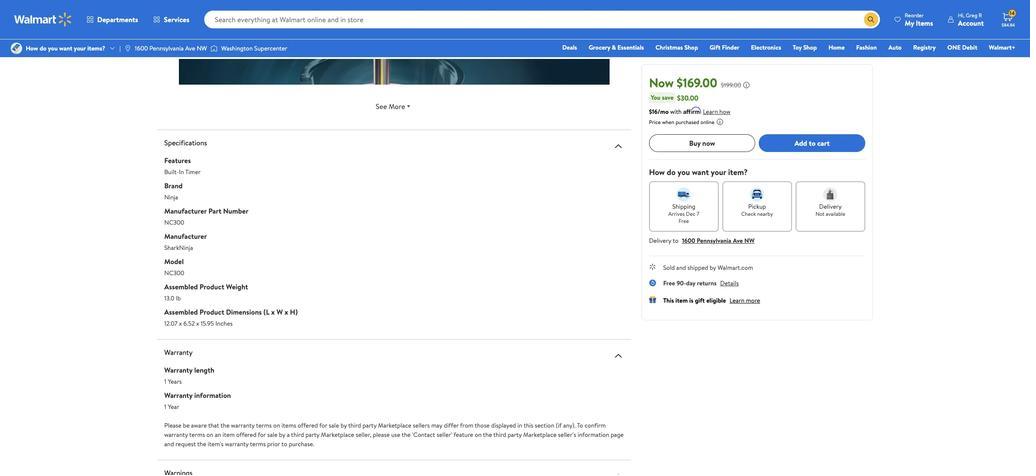 Task type: locate. For each thing, give the bounding box(es) containing it.
nw down check on the right of page
[[744, 237, 755, 246]]

how for how do you want your items?
[[26, 44, 38, 53]]

1 left year
[[164, 403, 166, 412]]

search icon image
[[867, 16, 875, 23]]

0 horizontal spatial free
[[663, 279, 675, 288]]

1 horizontal spatial for
[[319, 422, 327, 431]]

for right items
[[319, 422, 327, 431]]

item inside 'please be aware that the warranty terms on items offered for sale by third party marketplace sellers may differ from those displayed in this section (if any). to confirm warranty terms on an item offered for sale by a third party marketplace seller, please use the 'contact seller' feature on the third party marketplace seller's information page and request the item's warranty terms prior to purchase.'
[[223, 431, 235, 440]]

your for items?
[[74, 44, 86, 53]]

1
[[164, 378, 166, 387], [164, 403, 166, 412]]

want for items?
[[59, 44, 72, 53]]

1 horizontal spatial ave
[[733, 237, 743, 246]]

items
[[916, 18, 933, 28]]

nc300 down ninja
[[164, 218, 184, 227]]

intent image for delivery image
[[823, 188, 838, 202]]

inches
[[215, 320, 233, 329]]

1 shop from the left
[[684, 43, 698, 52]]

intent image for pickup image
[[750, 188, 764, 202]]

1 horizontal spatial sale
[[329, 422, 339, 431]]

2 vertical spatial warranty
[[164, 391, 193, 401]]

on left items
[[273, 422, 280, 431]]

2 vertical spatial to
[[281, 440, 287, 449]]

party up purchase. in the left bottom of the page
[[305, 431, 319, 440]]

0 vertical spatial to
[[809, 138, 816, 148]]

nw left washington
[[197, 44, 207, 53]]

0 vertical spatial product
[[200, 282, 224, 292]]

(l
[[264, 308, 270, 317]]

more
[[746, 297, 760, 305]]

2 vertical spatial warranty
[[225, 440, 249, 449]]

1 warranty from the top
[[164, 348, 193, 358]]

3 warranty from the top
[[164, 391, 193, 401]]

terms up prior
[[256, 422, 272, 431]]

1 assembled from the top
[[164, 282, 198, 292]]

assembled down lb
[[164, 308, 198, 317]]

aware
[[191, 422, 207, 431]]

in
[[179, 168, 184, 177]]

0 horizontal spatial party
[[305, 431, 319, 440]]

warranty up warranty length 1 years
[[164, 348, 193, 358]]

x right 6.52
[[196, 320, 199, 329]]

party
[[362, 422, 377, 431], [305, 431, 319, 440], [508, 431, 522, 440]]

shipped
[[687, 264, 708, 273]]

item?
[[728, 167, 748, 178]]

x right w on the left bottom
[[285, 308, 288, 317]]

0 horizontal spatial item
[[223, 431, 235, 440]]

purchase.
[[289, 440, 314, 449]]

and right sold
[[676, 264, 686, 273]]

assembled up lb
[[164, 282, 198, 292]]

marketplace down the section
[[523, 431, 557, 440]]

fashion
[[856, 43, 877, 52]]

 image
[[211, 44, 218, 53]]

do for how do you want your item?
[[667, 167, 676, 178]]

do up shipping
[[667, 167, 676, 178]]

1 horizontal spatial and
[[676, 264, 686, 273]]

0 vertical spatial by
[[710, 264, 716, 273]]

by
[[710, 264, 716, 273], [340, 422, 347, 431], [279, 431, 285, 440]]

item right an
[[223, 431, 235, 440]]

1 horizontal spatial want
[[692, 167, 709, 178]]

how do you want your items?
[[26, 44, 105, 53]]

that
[[208, 422, 219, 431]]

0 vertical spatial pennsylvania
[[149, 44, 184, 53]]

home link
[[824, 43, 849, 52]]

warranty
[[231, 422, 255, 431], [164, 431, 188, 440], [225, 440, 249, 449]]

0 horizontal spatial learn
[[703, 107, 718, 116]]

learn
[[703, 107, 718, 116], [730, 297, 745, 305]]

information inside 'please be aware that the warranty terms on items offered for sale by third party marketplace sellers may differ from those displayed in this section (if any). to confirm warranty terms on an item offered for sale by a third party marketplace seller, please use the 'contact seller' feature on the third party marketplace seller's information page and request the item's warranty terms prior to purchase.'
[[578, 431, 609, 440]]

washington
[[221, 44, 253, 53]]

marketplace up use
[[378, 422, 411, 431]]

 image for how
[[11, 43, 22, 54]]

you for how do you want your items?
[[48, 44, 58, 53]]

for left a
[[258, 431, 266, 440]]

specifications image
[[613, 141, 624, 152]]

use
[[391, 431, 400, 440]]

marketplace left seller,
[[321, 431, 354, 440]]

save
[[662, 93, 674, 102]]

your
[[74, 44, 86, 53], [711, 167, 726, 178]]

one debit link
[[943, 43, 981, 52]]

1 vertical spatial by
[[340, 422, 347, 431]]

0 vertical spatial learn
[[703, 107, 718, 116]]

items?
[[87, 44, 105, 53]]

affirm image
[[683, 107, 701, 114]]

1600 down dec at the top right of page
[[682, 237, 695, 246]]

0 horizontal spatial sale
[[267, 431, 277, 440]]

warranty right that
[[231, 422, 255, 431]]

0 horizontal spatial and
[[164, 440, 174, 449]]

delivery up sold
[[649, 237, 671, 246]]

0 horizontal spatial to
[[281, 440, 287, 449]]

offered right items
[[298, 422, 318, 431]]

fashion link
[[852, 43, 881, 52]]

information down the confirm
[[578, 431, 609, 440]]

1 vertical spatial you
[[678, 167, 690, 178]]

warranty inside warranty length 1 years
[[164, 366, 193, 376]]

want down buy now button
[[692, 167, 709, 178]]

1 vertical spatial item
[[223, 431, 235, 440]]

registry link
[[909, 43, 940, 52]]

warranty right item's
[[225, 440, 249, 449]]

you for how do you want your item?
[[678, 167, 690, 178]]

1 horizontal spatial how
[[649, 167, 665, 178]]

1 vertical spatial manufacturer
[[164, 232, 207, 242]]

product left weight
[[200, 282, 224, 292]]

0 vertical spatial information
[[194, 391, 231, 401]]

1 horizontal spatial on
[[273, 422, 280, 431]]

1 vertical spatial and
[[164, 440, 174, 449]]

1600
[[135, 44, 148, 53], [682, 237, 695, 246]]

0 horizontal spatial how
[[26, 44, 38, 53]]

0 horizontal spatial want
[[59, 44, 72, 53]]

manufacturer down ninja
[[164, 206, 207, 216]]

1 horizontal spatial to
[[673, 237, 679, 246]]

2 warranty from the top
[[164, 366, 193, 376]]

1 vertical spatial offered
[[236, 431, 256, 440]]

you up intent image for shipping
[[678, 167, 690, 178]]

manufacturer
[[164, 206, 207, 216], [164, 232, 207, 242]]

0 vertical spatial assembled
[[164, 282, 198, 292]]

third right a
[[291, 431, 304, 440]]

pickup check nearby
[[741, 202, 773, 218]]

0 vertical spatial item
[[675, 297, 688, 305]]

0 vertical spatial warranty
[[164, 348, 193, 358]]

offered right an
[[236, 431, 256, 440]]

1 vertical spatial nw
[[744, 237, 755, 246]]

0 vertical spatial your
[[74, 44, 86, 53]]

1 horizontal spatial item
[[675, 297, 688, 305]]

third down displayed
[[493, 431, 506, 440]]

1 horizontal spatial pennsylvania
[[697, 237, 731, 246]]

party down in
[[508, 431, 522, 440]]

warranty
[[164, 348, 193, 358], [164, 366, 193, 376], [164, 391, 193, 401]]

0 vertical spatial for
[[319, 422, 327, 431]]

delivery inside 'delivery not available'
[[819, 202, 842, 211]]

0 horizontal spatial marketplace
[[321, 431, 354, 440]]

ave
[[185, 44, 195, 53], [733, 237, 743, 246]]

the right that
[[221, 422, 230, 431]]

|
[[119, 44, 121, 53]]

learn left 'more'
[[730, 297, 745, 305]]

0 horizontal spatial shop
[[684, 43, 698, 52]]

walmart+ link
[[985, 43, 1019, 52]]

electronics link
[[747, 43, 785, 52]]

ave up walmart.com
[[733, 237, 743, 246]]

pennsylvania down the services popup button
[[149, 44, 184, 53]]

party up seller,
[[362, 422, 377, 431]]

1 horizontal spatial 1600
[[682, 237, 695, 246]]

shop for toy shop
[[803, 43, 817, 52]]

1 inside warranty length 1 years
[[164, 378, 166, 387]]

warranty for warranty
[[164, 348, 193, 358]]

$199.00
[[721, 81, 741, 90]]

to
[[809, 138, 816, 148], [673, 237, 679, 246], [281, 440, 287, 449]]

product up 15.95
[[200, 308, 224, 317]]

services button
[[146, 9, 197, 30]]

nc300
[[164, 218, 184, 227], [164, 269, 184, 278]]

7
[[697, 210, 699, 218]]

free 90-day returns details
[[663, 279, 739, 288]]

your left items?
[[74, 44, 86, 53]]

free left 90-
[[663, 279, 675, 288]]

0 vertical spatial sale
[[329, 422, 339, 431]]

pennsylvania
[[149, 44, 184, 53], [697, 237, 731, 246]]

do down walmart image
[[40, 44, 46, 53]]

0 horizontal spatial on
[[206, 431, 213, 440]]

the
[[221, 422, 230, 431], [402, 431, 411, 440], [483, 431, 492, 440], [197, 440, 206, 449]]

want left items?
[[59, 44, 72, 53]]

to for delivery
[[673, 237, 679, 246]]

gift
[[710, 43, 720, 52]]

1600 right |
[[135, 44, 148, 53]]

0 vertical spatial how
[[26, 44, 38, 53]]

nc300 down model
[[164, 269, 184, 278]]

is
[[689, 297, 693, 305]]

1 vertical spatial delivery
[[649, 237, 671, 246]]

free inside shipping arrives dec 7 free
[[679, 218, 689, 225]]

1 1 from the top
[[164, 378, 166, 387]]

greg
[[966, 11, 977, 19]]

1 vertical spatial 1
[[164, 403, 166, 412]]

on down those
[[475, 431, 482, 440]]

1 left "years"
[[164, 378, 166, 387]]

gifting made easy image
[[649, 297, 656, 304]]

0 horizontal spatial offered
[[236, 431, 256, 440]]

0 vertical spatial warranty
[[231, 422, 255, 431]]

0 vertical spatial you
[[48, 44, 58, 53]]

to inside 'please be aware that the warranty terms on items offered for sale by third party marketplace sellers may differ from those displayed in this section (if any). to confirm warranty terms on an item offered for sale by a third party marketplace seller, please use the 'contact seller' feature on the third party marketplace seller's information page and request the item's warranty terms prior to purchase.'
[[281, 440, 287, 449]]

purchased
[[676, 119, 699, 126]]

free down shipping
[[679, 218, 689, 225]]

2 shop from the left
[[803, 43, 817, 52]]

intent image for shipping image
[[677, 188, 691, 202]]

walmart.com
[[718, 264, 753, 273]]

0 horizontal spatial pennsylvania
[[149, 44, 184, 53]]

to left cart at the top
[[809, 138, 816, 148]]

0 vertical spatial free
[[679, 218, 689, 225]]

the left item's
[[197, 440, 206, 449]]

0 horizontal spatial you
[[48, 44, 58, 53]]

1 vertical spatial information
[[578, 431, 609, 440]]

gift
[[695, 297, 705, 305]]

to inside add to cart button
[[809, 138, 816, 148]]

0 vertical spatial nc300
[[164, 218, 184, 227]]

1600 pennsylvania ave nw
[[135, 44, 207, 53]]

to down arrives
[[673, 237, 679, 246]]

pennsylvania up sold and shipped by walmart.com
[[697, 237, 731, 246]]

shipping arrives dec 7 free
[[668, 202, 699, 225]]

2 nc300 from the top
[[164, 269, 184, 278]]

1 horizontal spatial nw
[[744, 237, 755, 246]]

 image right |
[[124, 45, 131, 52]]

 image
[[11, 43, 22, 54], [124, 45, 131, 52]]

warranty up "years"
[[164, 366, 193, 376]]

0 horizontal spatial by
[[279, 431, 285, 440]]

1 horizontal spatial free
[[679, 218, 689, 225]]

x right (l
[[271, 308, 275, 317]]

1 vertical spatial product
[[200, 308, 224, 317]]

debit
[[962, 43, 977, 52]]

15.95
[[201, 320, 214, 329]]

1 horizontal spatial do
[[667, 167, 676, 178]]

please
[[164, 422, 181, 431]]

marketplace
[[378, 422, 411, 431], [321, 431, 354, 440], [523, 431, 557, 440]]

1 vertical spatial assembled
[[164, 308, 198, 317]]

1 horizontal spatial information
[[578, 431, 609, 440]]

0 horizontal spatial your
[[74, 44, 86, 53]]

1 vertical spatial want
[[692, 167, 709, 178]]

1 vertical spatial to
[[673, 237, 679, 246]]

sold and shipped by walmart.com
[[663, 264, 753, 273]]

h)
[[290, 308, 298, 317]]

for
[[319, 422, 327, 431], [258, 431, 266, 440]]

seller'
[[437, 431, 452, 440]]

add
[[795, 138, 807, 148]]

price
[[649, 119, 661, 126]]

warranty up year
[[164, 391, 193, 401]]

0 vertical spatial delivery
[[819, 202, 842, 211]]

you save $30.00
[[651, 93, 698, 103]]

you down walmart image
[[48, 44, 58, 53]]

1 vertical spatial warranty
[[164, 431, 188, 440]]

0 vertical spatial manufacturer
[[164, 206, 207, 216]]

1 product from the top
[[200, 282, 224, 292]]

0 vertical spatial nw
[[197, 44, 207, 53]]

delivery down intent image for delivery
[[819, 202, 842, 211]]

your left item?
[[711, 167, 726, 178]]

displayed
[[491, 422, 516, 431]]

buy now
[[689, 138, 715, 148]]

warranty down "please"
[[164, 431, 188, 440]]

shop
[[684, 43, 698, 52], [803, 43, 817, 52]]

0 horizontal spatial delivery
[[649, 237, 671, 246]]

ave down services
[[185, 44, 195, 53]]

delivery to 1600 pennsylvania ave nw
[[649, 237, 755, 246]]

1 vertical spatial nc300
[[164, 269, 184, 278]]

1 vertical spatial learn
[[730, 297, 745, 305]]

item left is
[[675, 297, 688, 305]]

terms down the aware on the left bottom of page
[[189, 431, 205, 440]]

how do you want your item?
[[649, 167, 748, 178]]

 image down walmart image
[[11, 43, 22, 54]]

this
[[663, 297, 674, 305]]

my
[[905, 18, 914, 28]]

number
[[223, 206, 248, 216]]

information down length
[[194, 391, 231, 401]]

1 horizontal spatial  image
[[124, 45, 131, 52]]

washington supercenter
[[221, 44, 287, 53]]

arrives
[[668, 210, 685, 218]]

warranty for warranty length 1 years
[[164, 366, 193, 376]]

1 vertical spatial warranty
[[164, 366, 193, 376]]

2 horizontal spatial to
[[809, 138, 816, 148]]

terms left prior
[[250, 440, 266, 449]]

warranty information
[[164, 391, 231, 401]]

on left an
[[206, 431, 213, 440]]

and left request
[[164, 440, 174, 449]]

learn up online
[[703, 107, 718, 116]]

1 vertical spatial your
[[711, 167, 726, 178]]

shop right christmas
[[684, 43, 698, 52]]

0 horizontal spatial 1600
[[135, 44, 148, 53]]

0 vertical spatial 1600
[[135, 44, 148, 53]]

manufacturer up sharkninja at the left bottom
[[164, 232, 207, 242]]

to down a
[[281, 440, 287, 449]]

sale
[[329, 422, 339, 431], [267, 431, 277, 440]]

request
[[175, 440, 196, 449]]

deals link
[[558, 43, 581, 52]]

third up seller,
[[348, 422, 361, 431]]

0 horizontal spatial ave
[[185, 44, 195, 53]]

want
[[59, 44, 72, 53], [692, 167, 709, 178]]

shop right "toy"
[[803, 43, 817, 52]]



Task type: vqa. For each thing, say whether or not it's contained in the screenshot.
with
yes



Task type: describe. For each thing, give the bounding box(es) containing it.
year
[[168, 403, 179, 412]]

1 horizontal spatial party
[[362, 422, 377, 431]]

returns
[[697, 279, 717, 288]]

cart
[[817, 138, 830, 148]]

ninja
[[164, 193, 178, 202]]

confirm
[[585, 422, 606, 431]]

0 vertical spatial ave
[[185, 44, 195, 53]]

christmas
[[655, 43, 683, 52]]

buy
[[689, 138, 701, 148]]

now
[[649, 74, 674, 91]]

brand
[[164, 181, 183, 191]]

weight
[[226, 282, 248, 292]]

those
[[475, 422, 490, 431]]

r
[[979, 11, 982, 19]]

want for item?
[[692, 167, 709, 178]]

sharkninja
[[164, 244, 193, 253]]

sellers
[[413, 422, 430, 431]]

(if
[[556, 422, 562, 431]]

the down those
[[483, 431, 492, 440]]

you
[[651, 93, 660, 102]]

deals
[[562, 43, 577, 52]]

learn inside "learn how" button
[[703, 107, 718, 116]]

available
[[826, 210, 845, 218]]

built-
[[164, 168, 179, 177]]

w
[[277, 308, 283, 317]]

items
[[281, 422, 296, 431]]

reorder my items
[[905, 11, 933, 28]]

delivery for not
[[819, 202, 842, 211]]

dec
[[686, 210, 695, 218]]

2 assembled from the top
[[164, 308, 198, 317]]

1 horizontal spatial offered
[[298, 422, 318, 431]]

$30.00
[[677, 93, 698, 103]]

now
[[702, 138, 715, 148]]

delivery not available
[[816, 202, 845, 218]]

0 vertical spatial and
[[676, 264, 686, 273]]

how for how do you want your item?
[[649, 167, 665, 178]]

features built-in timer brand ninja manufacturer part number nc300 manufacturer sharkninja model nc300 assembled product weight 13.0 lb assembled product dimensions (l x w x h) 12.07 x 6.52 x 15.95 inches
[[164, 156, 298, 329]]

sold
[[663, 264, 675, 273]]

delivery for to
[[649, 237, 671, 246]]

1 manufacturer from the top
[[164, 206, 207, 216]]

your for item?
[[711, 167, 726, 178]]

$84.84
[[1002, 22, 1015, 28]]

more
[[389, 102, 405, 111]]

dimensions
[[226, 308, 262, 317]]

shipping
[[672, 202, 695, 211]]

electronics
[[751, 43, 781, 52]]

grocery & essentials
[[589, 43, 644, 52]]

do for how do you want your items?
[[40, 44, 46, 53]]

walmart image
[[14, 12, 72, 27]]

seller,
[[356, 431, 371, 440]]

grocery
[[589, 43, 610, 52]]

services
[[164, 15, 189, 24]]

model
[[164, 257, 184, 267]]

1 vertical spatial sale
[[267, 431, 277, 440]]

2 manufacturer from the top
[[164, 232, 207, 242]]

auto
[[888, 43, 902, 52]]

2 vertical spatial terms
[[250, 440, 266, 449]]

14
[[1010, 9, 1015, 17]]

item's
[[208, 440, 224, 449]]

essentials
[[618, 43, 644, 52]]

2 1 from the top
[[164, 403, 166, 412]]

0 vertical spatial terms
[[256, 422, 272, 431]]

1 horizontal spatial by
[[340, 422, 347, 431]]

1 vertical spatial free
[[663, 279, 675, 288]]

add to cart button
[[759, 135, 865, 152]]

to for add
[[809, 138, 816, 148]]

 image for 1600
[[124, 45, 131, 52]]

2 horizontal spatial marketplace
[[523, 431, 557, 440]]

1 vertical spatial pennsylvania
[[697, 237, 731, 246]]

warranty image
[[613, 351, 624, 362]]

this item is gift eligible learn more
[[663, 297, 760, 305]]

shop for christmas shop
[[684, 43, 698, 52]]

gift finder link
[[706, 43, 743, 52]]

christmas shop
[[655, 43, 698, 52]]

2 vertical spatial by
[[279, 431, 285, 440]]

supercenter
[[254, 44, 287, 53]]

grocery & essentials link
[[585, 43, 648, 52]]

prior
[[267, 440, 280, 449]]

registry
[[913, 43, 936, 52]]

1 horizontal spatial marketplace
[[378, 422, 411, 431]]

&
[[612, 43, 616, 52]]

6.52
[[183, 320, 195, 329]]

see more button
[[164, 98, 624, 115]]

Search search field
[[204, 11, 880, 28]]

when
[[662, 119, 674, 126]]

price when purchased online
[[649, 119, 715, 126]]

$16/mo with
[[649, 107, 682, 116]]

12.07
[[164, 320, 177, 329]]

finder
[[722, 43, 739, 52]]

1 vertical spatial ave
[[733, 237, 743, 246]]

Walmart Site-Wide search field
[[204, 11, 880, 28]]

timer
[[185, 168, 201, 177]]

toy shop link
[[789, 43, 821, 52]]

1 vertical spatial 1600
[[682, 237, 695, 246]]

warranty for warranty information
[[164, 391, 193, 401]]

2 product from the top
[[200, 308, 224, 317]]

reorder
[[905, 11, 924, 19]]

2 horizontal spatial third
[[493, 431, 506, 440]]

the right use
[[402, 431, 411, 440]]

2 horizontal spatial by
[[710, 264, 716, 273]]

pickup
[[748, 202, 766, 211]]

and inside 'please be aware that the warranty terms on items offered for sale by third party marketplace sellers may differ from those displayed in this section (if any). to confirm warranty terms on an item offered for sale by a third party marketplace seller, please use the 'contact seller' feature on the third party marketplace seller's information page and request the item's warranty terms prior to purchase.'
[[164, 440, 174, 449]]

90-
[[677, 279, 686, 288]]

with
[[670, 107, 682, 116]]

see
[[376, 102, 387, 111]]

x left 6.52
[[179, 320, 182, 329]]

an
[[215, 431, 221, 440]]

learn more about strikethrough prices image
[[743, 82, 750, 89]]

seller's
[[558, 431, 576, 440]]

0 horizontal spatial information
[[194, 391, 231, 401]]

to
[[577, 422, 583, 431]]

add to cart
[[795, 138, 830, 148]]

0 horizontal spatial third
[[291, 431, 304, 440]]

legal information image
[[716, 119, 723, 126]]

warnings image
[[613, 472, 624, 476]]

1 horizontal spatial third
[[348, 422, 361, 431]]

2 horizontal spatial party
[[508, 431, 522, 440]]

please
[[373, 431, 390, 440]]

departments
[[97, 15, 138, 24]]

specifications
[[164, 138, 207, 148]]

1 vertical spatial for
[[258, 431, 266, 440]]

1 horizontal spatial learn
[[730, 297, 745, 305]]

years
[[168, 378, 182, 387]]

one
[[947, 43, 961, 52]]

$16/mo
[[649, 107, 669, 116]]

0 horizontal spatial nw
[[197, 44, 207, 53]]

1 nc300 from the top
[[164, 218, 184, 227]]

1600 pennsylvania ave nw button
[[682, 237, 755, 246]]

lb
[[176, 294, 181, 303]]

hi,
[[958, 11, 964, 19]]

page
[[611, 431, 624, 440]]

1 vertical spatial terms
[[189, 431, 205, 440]]

hi, greg r account
[[958, 11, 984, 28]]

2 horizontal spatial on
[[475, 431, 482, 440]]



